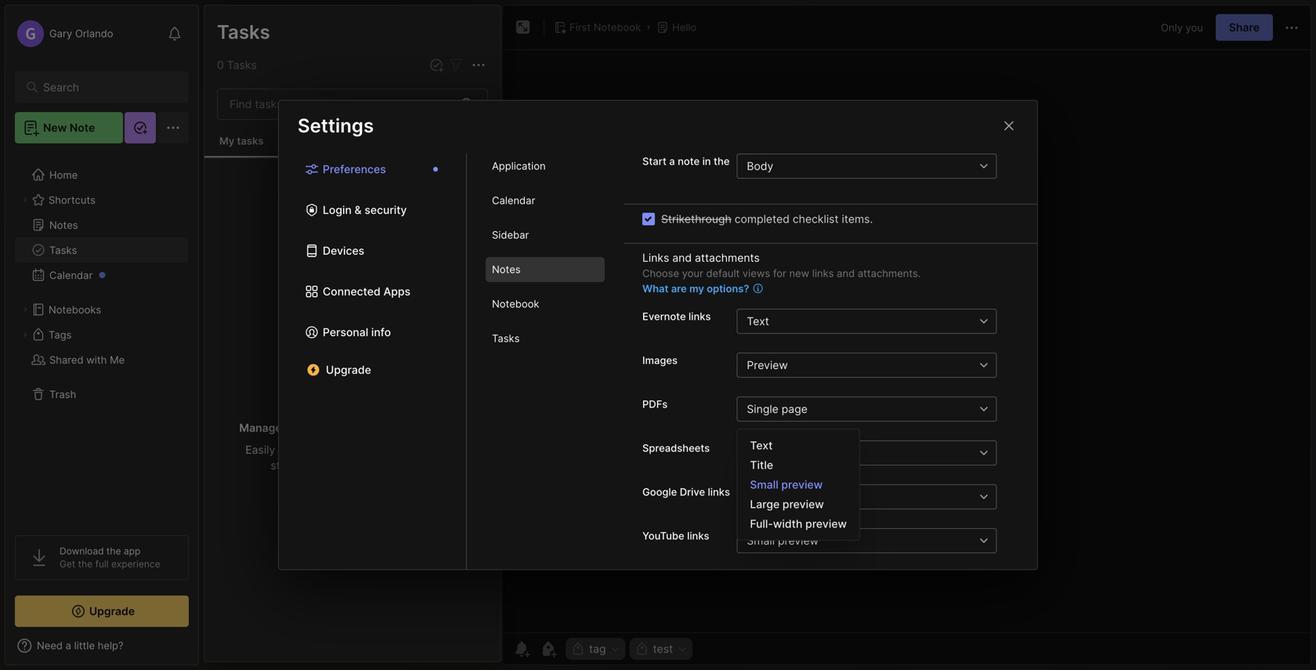 Task type: vqa. For each thing, say whether or not it's contained in the screenshot.
Select62 option
no



Task type: locate. For each thing, give the bounding box(es) containing it.
expand notebooks image
[[20, 305, 30, 314]]

more
[[408, 459, 435, 472]]

checklist
[[793, 212, 839, 226]]

&
[[355, 203, 362, 217]]

nov down my
[[220, 149, 238, 160]]

1 vertical spatial test
[[653, 642, 673, 656]]

first notebook
[[570, 21, 641, 33]]

0 horizontal spatial in
[[402, 421, 412, 435]]

preview up single
[[747, 359, 788, 372]]

text
[[747, 315, 770, 328], [750, 439, 773, 452]]

small up large at the bottom right of the page
[[750, 478, 779, 491]]

only
[[1162, 21, 1183, 34]]

2 vertical spatial notes
[[492, 264, 521, 276]]

1 vertical spatial nov
[[220, 247, 238, 258]]

1 horizontal spatial upgrade
[[326, 363, 371, 377]]

1 horizontal spatial the
[[107, 546, 121, 557]]

tab list
[[279, 154, 467, 569], [467, 154, 624, 569]]

test right tag
[[653, 642, 673, 656]]

tasks left all
[[356, 421, 385, 435]]

0 tasks
[[217, 58, 257, 72]]

2
[[216, 58, 223, 71]]

note,
[[370, 443, 397, 457]]

new task image
[[429, 57, 444, 73]]

0 vertical spatial notebook
[[594, 21, 641, 33]]

date,
[[341, 443, 367, 457]]

0 vertical spatial small
[[750, 478, 779, 491]]

Choose default view option for Spreadsheets field
[[737, 440, 1019, 466]]

new note
[[43, 121, 95, 134]]

1 vertical spatial a
[[670, 155, 675, 167]]

1 vertical spatial 2023
[[256, 247, 279, 258]]

links right the youtube at the bottom of page
[[687, 530, 710, 542]]

0
[[217, 58, 224, 72]]

0 vertical spatial calendar
[[492, 195, 536, 207]]

1 tab list from the left
[[279, 154, 467, 569]]

2023
[[257, 149, 280, 160], [256, 247, 279, 258]]

notebooks link
[[15, 297, 188, 322]]

1 horizontal spatial tasks
[[356, 421, 385, 435]]

1 vertical spatial in
[[402, 421, 412, 435]]

1 vertical spatial notebook
[[492, 298, 540, 310]]

preview down full-width preview link
[[778, 534, 819, 547]]

1 horizontal spatial hello
[[673, 21, 697, 33]]

tasks inside button
[[49, 244, 77, 256]]

info
[[371, 326, 391, 339]]

a left note
[[670, 155, 675, 167]]

get
[[60, 558, 75, 570]]

drive
[[680, 486, 705, 498]]

row group containing manage and organize tasks all in one place
[[205, 158, 501, 485]]

login & security
[[323, 203, 407, 217]]

0 vertical spatial upgrade
[[326, 363, 371, 377]]

none search field inside main element
[[43, 78, 168, 96]]

completed
[[735, 212, 790, 226]]

tab list containing application
[[467, 154, 624, 569]]

options?
[[707, 283, 750, 295]]

0 horizontal spatial tasks
[[237, 135, 264, 147]]

the down download
[[78, 558, 93, 570]]

full
[[95, 558, 109, 570]]

0 horizontal spatial hello
[[220, 109, 245, 121]]

title inside button
[[747, 490, 770, 504]]

title inside the text title small preview large preview full-width preview
[[750, 458, 774, 472]]

tasks down notebook tab
[[492, 333, 520, 345]]

preview inside field
[[747, 359, 788, 372]]

a right is
[[254, 126, 260, 138]]

0 horizontal spatial notes
[[49, 219, 78, 231]]

sort
[[278, 443, 299, 457]]

text inside text button
[[747, 315, 770, 328]]

text down single
[[750, 439, 773, 452]]

and left attachments.
[[837, 267, 855, 279]]

my tasks button
[[205, 126, 279, 158]]

2 tab list from the left
[[467, 154, 624, 569]]

download
[[60, 546, 104, 557]]

0 vertical spatial 2023
[[257, 149, 280, 160]]

0 vertical spatial a
[[254, 126, 260, 138]]

preview up the large preview link
[[782, 478, 823, 491]]

calendar tab
[[486, 188, 605, 213]]

1 vertical spatial notes
[[49, 219, 78, 231]]

calendar
[[492, 195, 536, 207], [49, 269, 93, 281]]

links
[[813, 267, 834, 279], [689, 310, 711, 323], [708, 486, 730, 498], [687, 530, 710, 542]]

2 horizontal spatial the
[[714, 155, 730, 167]]

notebook inside button
[[594, 21, 641, 33]]

preview button down text button at the right top of the page
[[737, 353, 972, 378]]

1 vertical spatial tasks
[[356, 421, 385, 435]]

None search field
[[43, 78, 168, 96]]

1 vertical spatial calendar
[[49, 269, 93, 281]]

upgrade inside tab list
[[326, 363, 371, 377]]

preview down single
[[747, 446, 788, 460]]

notebook up tasks tab
[[492, 298, 540, 310]]

evernote links
[[643, 310, 711, 323]]

experience
[[111, 558, 160, 570]]

close image
[[1000, 116, 1019, 135]]

upgrade button down info
[[298, 357, 448, 382]]

calendar for calendar button
[[49, 269, 93, 281]]

a
[[254, 126, 260, 138], [670, 155, 675, 167]]

0 vertical spatial preview button
[[737, 353, 972, 378]]

1 vertical spatial preview
[[747, 446, 788, 460]]

app
[[124, 546, 141, 557]]

tasks up nov 28, 2023
[[237, 135, 264, 147]]

notebook right 'first'
[[594, 21, 641, 33]]

preview for spreadsheets
[[747, 446, 788, 460]]

tasks
[[217, 20, 270, 43], [227, 58, 257, 72], [49, 244, 77, 256], [492, 333, 520, 345]]

preview button up the 'title' button at the bottom of page
[[737, 440, 972, 466]]

preview up full-width preview link
[[783, 498, 824, 511]]

0 vertical spatial title
[[750, 458, 774, 472]]

2 preview button from the top
[[737, 440, 972, 466]]

in
[[703, 155, 711, 167], [402, 421, 412, 435]]

preview inside choose default view option for spreadsheets field
[[747, 446, 788, 460]]

my tasks
[[219, 135, 264, 147]]

0 vertical spatial preview
[[747, 359, 788, 372]]

0 horizontal spatial the
[[78, 558, 93, 570]]

calendar up sidebar
[[492, 195, 536, 207]]

1 horizontal spatial test
[[653, 642, 673, 656]]

tree containing home
[[5, 153, 198, 521]]

upgrade down full
[[89, 605, 135, 618]]

and
[[673, 251, 692, 265], [837, 267, 855, 279], [285, 421, 305, 435], [386, 459, 405, 472]]

the
[[714, 155, 730, 167], [107, 546, 121, 557], [78, 558, 93, 570]]

1 vertical spatial upgrade button
[[15, 596, 189, 627]]

0 vertical spatial in
[[703, 155, 711, 167]]

tree
[[5, 153, 198, 521]]

0 horizontal spatial calendar
[[49, 269, 93, 281]]

0 horizontal spatial upgrade
[[89, 605, 135, 618]]

0 vertical spatial nov
[[220, 149, 238, 160]]

1 vertical spatial the
[[107, 546, 121, 557]]

text inside the text title small preview large preview full-width preview
[[750, 439, 773, 452]]

single page
[[747, 402, 808, 416]]

text title small preview large preview full-width preview
[[750, 439, 847, 531]]

dropdown list menu
[[738, 436, 860, 534]]

1 preview from the top
[[747, 359, 788, 372]]

0 vertical spatial upgrade button
[[298, 357, 448, 382]]

0 vertical spatial test
[[263, 126, 281, 138]]

small down full-
[[747, 534, 775, 547]]

notebook tab
[[486, 292, 605, 317]]

tasks right 0
[[227, 58, 257, 72]]

0 vertical spatial text
[[747, 315, 770, 328]]

1 horizontal spatial notebook
[[594, 21, 641, 33]]

test right is
[[263, 126, 281, 138]]

preview down the large preview link
[[806, 517, 847, 531]]

1 horizontal spatial in
[[703, 155, 711, 167]]

1 horizontal spatial upgrade button
[[298, 357, 448, 382]]

the right note
[[714, 155, 730, 167]]

strikethrough completed checklist items.
[[662, 212, 873, 226]]

links
[[643, 251, 670, 265]]

width
[[773, 517, 803, 531]]

nov left 21, on the left top of page
[[220, 247, 238, 258]]

untitled
[[220, 226, 259, 238]]

small
[[750, 478, 779, 491], [747, 534, 775, 547]]

tab list containing preferences
[[279, 154, 467, 569]]

2 horizontal spatial notes
[[492, 264, 521, 276]]

notes down the shortcuts
[[49, 219, 78, 231]]

and inside easily sort by due date, note, or assigned status using this view and more
[[386, 459, 405, 472]]

pdfs
[[643, 398, 668, 410]]

first notebook button
[[551, 16, 644, 38]]

tags
[[49, 329, 72, 341]]

row group
[[205, 158, 501, 485]]

this is a test
[[220, 126, 281, 138]]

upgrade button down full
[[15, 596, 189, 627]]

tab list for start a note in the
[[467, 154, 624, 569]]

easily sort by due date, note, or assigned status using this view and more
[[246, 443, 460, 472]]

hello
[[673, 21, 697, 33], [220, 109, 245, 121]]

application tab
[[486, 154, 605, 179]]

trash link
[[15, 382, 188, 407]]

title
[[750, 458, 774, 472], [747, 490, 770, 504]]

notes up the notes
[[216, 20, 270, 43]]

youtube
[[643, 530, 685, 542]]

in right all
[[402, 421, 412, 435]]

calendar inside button
[[49, 269, 93, 281]]

calendar up notebooks
[[49, 269, 93, 281]]

the up full
[[107, 546, 121, 557]]

upgrade
[[326, 363, 371, 377], [89, 605, 135, 618]]

and up the sort
[[285, 421, 305, 435]]

1 vertical spatial upgrade
[[89, 605, 135, 618]]

text button
[[737, 309, 972, 334]]

and down or
[[386, 459, 405, 472]]

login
[[323, 203, 352, 217]]

1 nov from the top
[[220, 149, 238, 160]]

are
[[671, 283, 687, 295]]

views
[[743, 267, 771, 279]]

my
[[690, 283, 705, 295]]

tab list for application
[[279, 154, 467, 569]]

2 preview from the top
[[747, 446, 788, 460]]

title up full-
[[747, 490, 770, 504]]

Note Editor text field
[[503, 49, 1311, 633]]

add a reminder image
[[513, 640, 531, 658]]

1 vertical spatial text
[[750, 439, 773, 452]]

1 horizontal spatial notes
[[216, 20, 270, 43]]

0 vertical spatial hello
[[673, 21, 697, 33]]

0 horizontal spatial notebook
[[492, 298, 540, 310]]

Choose default view option for Evernote links field
[[737, 309, 1019, 334]]

test button
[[630, 638, 693, 660]]

in right note
[[703, 155, 711, 167]]

notebook
[[594, 21, 641, 33], [492, 298, 540, 310]]

2 nov from the top
[[220, 247, 238, 258]]

links down my
[[689, 310, 711, 323]]

preview button
[[737, 353, 972, 378], [737, 440, 972, 466]]

text down options?
[[747, 315, 770, 328]]

by
[[302, 443, 315, 457]]

1 preview button from the top
[[737, 353, 972, 378]]

1 vertical spatial preview button
[[737, 440, 972, 466]]

note window element
[[502, 5, 1312, 665]]

0 vertical spatial the
[[714, 155, 730, 167]]

settings
[[298, 114, 374, 137]]

shortcuts button
[[15, 187, 188, 212]]

1 vertical spatial title
[[747, 490, 770, 504]]

preview button for spreadsheets
[[737, 440, 972, 466]]

small preview
[[747, 534, 819, 547]]

upgrade down personal
[[326, 363, 371, 377]]

2 vertical spatial the
[[78, 558, 93, 570]]

Choose default view option for Google Drive links field
[[737, 484, 1019, 509]]

title up large at the bottom right of the page
[[750, 458, 774, 472]]

0 horizontal spatial upgrade button
[[15, 596, 189, 627]]

sidebar tab
[[486, 223, 605, 248]]

small inside button
[[747, 534, 775, 547]]

text for text
[[747, 315, 770, 328]]

0 vertical spatial tasks
[[237, 135, 264, 147]]

notes down sidebar
[[492, 264, 521, 276]]

2023 right 21, on the left top of page
[[256, 247, 279, 258]]

calendar inside tab
[[492, 195, 536, 207]]

the for app
[[78, 558, 93, 570]]

tasks up calendar button
[[49, 244, 77, 256]]

2023 right 28,
[[257, 149, 280, 160]]

1 vertical spatial small
[[747, 534, 775, 547]]

1 horizontal spatial calendar
[[492, 195, 536, 207]]



Task type: describe. For each thing, give the bounding box(es) containing it.
small preview link
[[738, 475, 860, 495]]

you
[[1186, 21, 1204, 34]]

application
[[492, 160, 546, 172]]

the for note
[[714, 155, 730, 167]]

shared with me
[[49, 354, 125, 366]]

tag button
[[566, 638, 626, 660]]

Choose default view option for YouTube links field
[[737, 528, 1019, 553]]

trash
[[49, 388, 76, 400]]

first
[[570, 21, 591, 33]]

tasks button
[[15, 237, 188, 263]]

connected
[[323, 285, 381, 298]]

page
[[782, 402, 808, 416]]

your
[[682, 267, 704, 279]]

tasks tab
[[486, 326, 605, 351]]

1 horizontal spatial a
[[670, 155, 675, 167]]

notes tab
[[486, 257, 605, 282]]

upgrade button inside tab list
[[298, 357, 448, 382]]

full-width preview link
[[738, 514, 860, 534]]

Select682 checkbox
[[643, 213, 655, 225]]

2023 for nov 28, 2023
[[257, 149, 280, 160]]

Choose default view option for Images field
[[737, 353, 1019, 378]]

note
[[678, 155, 700, 167]]

hello button
[[654, 16, 700, 38]]

new
[[790, 267, 810, 279]]

large
[[750, 498, 780, 511]]

full-
[[750, 517, 774, 531]]

share button
[[1216, 14, 1274, 41]]

expand note image
[[514, 18, 533, 37]]

sidebar
[[492, 229, 529, 241]]

notebook inside tab
[[492, 298, 540, 310]]

links right the drive on the bottom right of the page
[[708, 486, 730, 498]]

due
[[318, 443, 338, 457]]

title link
[[738, 455, 860, 475]]

tree inside main element
[[5, 153, 198, 521]]

single
[[747, 402, 779, 416]]

body
[[747, 159, 774, 173]]

youtube links
[[643, 530, 710, 542]]

with
[[86, 354, 107, 366]]

connected apps
[[323, 285, 411, 298]]

notes inside notes link
[[49, 219, 78, 231]]

preferences
[[323, 163, 386, 176]]

preview button for images
[[737, 353, 972, 378]]

2 notes
[[216, 58, 255, 71]]

tasks up the notes
[[217, 20, 270, 43]]

add tag image
[[539, 640, 558, 658]]

upgrade inside main element
[[89, 605, 135, 618]]

one
[[415, 421, 434, 435]]

easily
[[246, 443, 275, 457]]

21,
[[241, 247, 253, 258]]

preview inside button
[[778, 534, 819, 547]]

text for text title small preview large preview full-width preview
[[750, 439, 773, 452]]

view
[[359, 459, 383, 472]]

start
[[643, 155, 667, 167]]

Choose default view option for PDFs field
[[737, 397, 1019, 422]]

start a note in the
[[643, 155, 730, 167]]

choose your default views for new links and attachments.
[[643, 267, 921, 279]]

Find tasks… text field
[[220, 91, 452, 117]]

security
[[365, 203, 407, 217]]

tasks inside my tasks button
[[237, 135, 264, 147]]

what
[[643, 283, 669, 295]]

new
[[43, 121, 67, 134]]

nov for nov 28, 2023
[[220, 149, 238, 160]]

links right new
[[813, 267, 834, 279]]

2023 for nov 21, 2023
[[256, 247, 279, 258]]

download the app get the full experience
[[60, 546, 160, 570]]

body button
[[737, 154, 972, 179]]

notes inside notes tab
[[492, 264, 521, 276]]

home link
[[15, 162, 189, 187]]

calendar for tab list containing application
[[492, 195, 536, 207]]

devices
[[323, 244, 365, 257]]

google drive links
[[643, 486, 730, 498]]

is
[[243, 126, 251, 138]]

google
[[643, 486, 677, 498]]

preview for images
[[747, 359, 788, 372]]

images
[[643, 354, 678, 366]]

home
[[49, 169, 78, 181]]

or
[[400, 443, 410, 457]]

items.
[[842, 212, 873, 226]]

Start a new note in the body or title. field
[[737, 154, 1019, 179]]

assigned
[[413, 443, 460, 457]]

what are my options?
[[643, 283, 750, 295]]

this
[[220, 126, 241, 138]]

Search text field
[[43, 80, 168, 95]]

personal info
[[323, 326, 391, 339]]

nov 21, 2023
[[220, 247, 279, 258]]

test inside 'button'
[[653, 642, 673, 656]]

strikethrough
[[662, 212, 732, 226]]

1 vertical spatial hello
[[220, 109, 245, 121]]

nov 28, 2023
[[220, 149, 280, 160]]

notes link
[[15, 212, 188, 237]]

evernote
[[643, 310, 686, 323]]

attachments.
[[858, 267, 921, 279]]

0 horizontal spatial test
[[263, 126, 281, 138]]

main element
[[0, 0, 204, 670]]

attachments
[[695, 251, 760, 265]]

0 vertical spatial notes
[[216, 20, 270, 43]]

using
[[306, 459, 334, 472]]

note
[[70, 121, 95, 134]]

nov for nov 21, 2023
[[220, 247, 238, 258]]

expand tags image
[[20, 330, 30, 339]]

for
[[773, 267, 787, 279]]

shared with me link
[[15, 347, 188, 372]]

tag
[[589, 642, 606, 656]]

default
[[707, 267, 740, 279]]

tasks inside tab
[[492, 333, 520, 345]]

small preview button
[[737, 528, 972, 553]]

single page button
[[737, 397, 972, 422]]

status
[[271, 459, 303, 472]]

small inside the text title small preview large preview full-width preview
[[750, 478, 779, 491]]

links and attachments
[[643, 251, 760, 265]]

28,
[[241, 149, 255, 160]]

notes
[[226, 58, 255, 71]]

upgrade button inside main element
[[15, 596, 189, 627]]

and up your
[[673, 251, 692, 265]]

apps
[[384, 285, 411, 298]]

hello inside "button"
[[673, 21, 697, 33]]

0 horizontal spatial a
[[254, 126, 260, 138]]

shortcuts
[[49, 194, 96, 206]]



